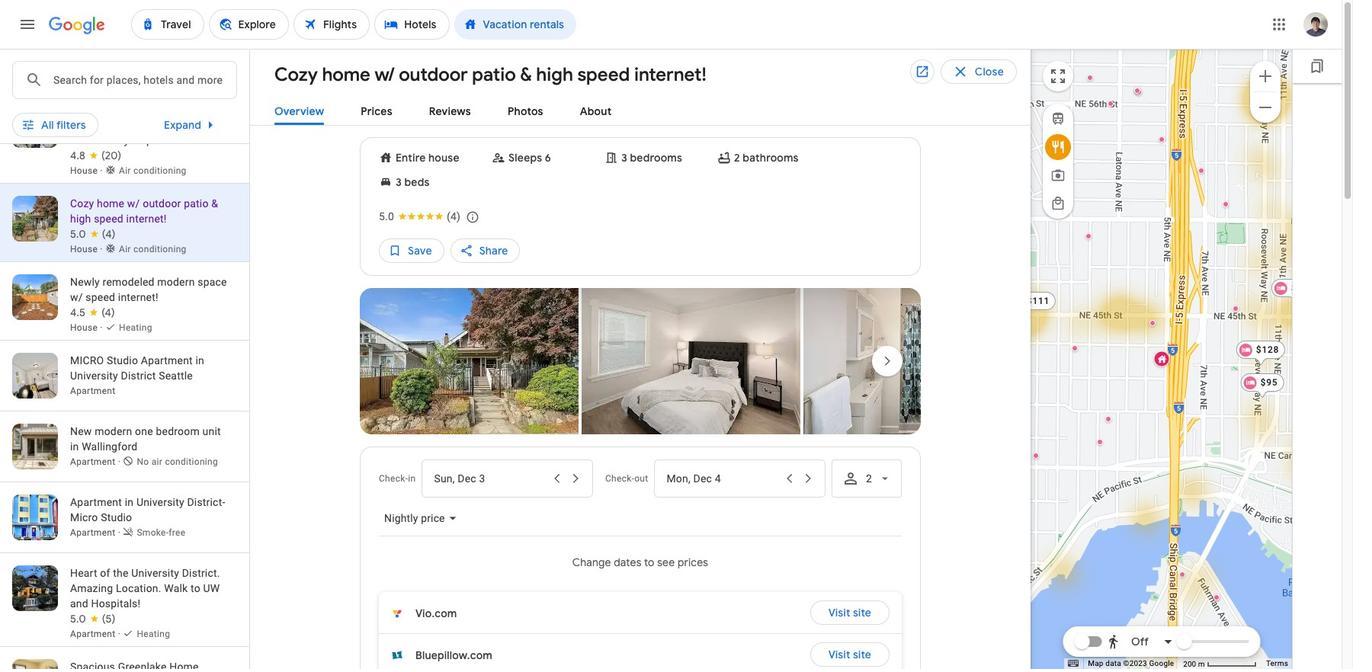 Task type: vqa. For each thing, say whether or not it's contained in the screenshot.


Task type: describe. For each thing, give the bounding box(es) containing it.
air conditioning for (20)
[[119, 166, 187, 176]]

view larger map image
[[1050, 67, 1068, 85]]

1 vertical spatial 5 out of 5 stars from 4 reviews image
[[70, 227, 116, 242]]

micro
[[70, 355, 104, 367]]

property type
[[229, 66, 299, 80]]

guest
[[357, 66, 388, 80]]

bluepillow.com
[[416, 649, 493, 663]]

1 vertical spatial home
[[97, 198, 124, 210]]

6br/3ba wallingford gem, minutes to downtown! image
[[1034, 453, 1040, 459]]

entire house
[[396, 151, 460, 165]]

modern inside new modern one bedroom unit in wallingford
[[95, 426, 132, 438]]

google
[[1150, 660, 1175, 668]]

$95
[[1261, 378, 1279, 388]]

modern and convenient 1-br; close to green lake, uw, wallingford; free parking image
[[1088, 75, 1094, 81]]

save
[[408, 244, 432, 258]]

high inside heading
[[537, 63, 574, 86]]

prices
[[361, 104, 393, 118]]

hospitals!
[[91, 598, 141, 610]]

chic 1 bed with portage bay & uw campus views, monthly bookings only image
[[1214, 595, 1220, 601]]

free
[[169, 528, 186, 539]]

cozy inside heading
[[275, 63, 318, 86]]

photos list
[[360, 288, 1023, 452]]

w/ inside newly remodeled modern space w/ speed internet!
[[70, 291, 83, 304]]

©2023
[[1124, 660, 1148, 668]]

prices
[[678, 556, 709, 570]]

guest rating button
[[331, 61, 447, 85]]

5.0 for cozy home w/ outdoor patio & high speed internet!
[[70, 227, 86, 241]]

newly remodeled modern space w/ speed internet! image
[[1159, 356, 1165, 362]]

bedrooms
[[630, 151, 683, 165]]

air for (20)
[[119, 166, 131, 176]]

keyboard shortcuts image
[[1069, 661, 1080, 667]]

district
[[121, 370, 156, 382]]

sleeps 6
[[509, 151, 551, 165]]

house
[[429, 151, 460, 165]]

ac
[[97, 48, 111, 60]]

cozy home w/ outdoor patio & high speed internet! heading
[[262, 61, 707, 87]]

terms link
[[1267, 660, 1289, 668]]

space
[[198, 276, 227, 288]]

photo 1 image
[[360, 288, 579, 435]]

one
[[135, 426, 153, 438]]

hops.
[[160, 48, 189, 60]]

property
[[229, 66, 273, 80]]

sort by
[[680, 66, 717, 80]]

heart
[[70, 568, 97, 580]]

map
[[1089, 660, 1104, 668]]

reviews
[[429, 104, 471, 118]]

0 horizontal spatial &
[[211, 198, 218, 210]]

home inside heading
[[322, 63, 371, 86]]

nightly
[[384, 513, 418, 525]]

air for (4)
[[119, 244, 131, 255]]

cozy private suite near u-district + free parking & fast internet image
[[1199, 168, 1205, 174]]

cityscape
[[110, 134, 159, 146]]

w/ inside heading
[[375, 63, 395, 86]]

close button
[[941, 59, 1018, 84]]

4.8 out of 5 stars from 20 reviews image
[[70, 148, 121, 163]]

4.5 out of 5 stars from 4 reviews image
[[70, 305, 115, 320]]

0 horizontal spatial cozy
[[70, 198, 94, 210]]

perfect seattle location - huge one bedroom image
[[1233, 306, 1240, 312]]

photo 2 image
[[582, 288, 801, 435]]

waterview,
[[164, 104, 216, 116]]

$111 link
[[1007, 292, 1057, 310]]

photos
[[508, 104, 544, 118]]

2 bathrooms
[[735, 151, 799, 165]]

conditioning down bedroom
[[165, 457, 218, 468]]

sort
[[680, 66, 702, 80]]

new modern one bedroom unit in wallingford
[[70, 426, 221, 453]]

vio.com
[[416, 607, 457, 621]]

internet! inside newly remodeled modern space w/ speed internet!
[[118, 291, 159, 304]]

Check-out text field
[[667, 461, 780, 497]]

the manor's secret garden image
[[1135, 88, 1141, 94]]

1 air from the top
[[119, 64, 131, 75]]

3br
[[167, 119, 187, 131]]

visit for bluepillow.com
[[829, 648, 851, 662]]

high inside "cozy home w/ outdoor patio & high speed internet!"
[[70, 213, 91, 225]]

remodeled
[[103, 276, 155, 288]]

change dates to see prices
[[573, 556, 709, 570]]

0 vertical spatial (4)
[[447, 210, 461, 223]]

200
[[1184, 660, 1197, 669]]

new stylish private master suite in wallingford image
[[1072, 346, 1079, 352]]

price button
[[119, 61, 197, 85]]

check-in
[[379, 474, 416, 484]]

1 vertical spatial outdoor
[[143, 198, 181, 210]]

hidden gem in green lake image
[[1135, 88, 1141, 94]]

1 vertical spatial apartment
[[70, 386, 116, 397]]

charming
[[90, 33, 137, 45]]

seattle
[[159, 370, 193, 382]]

amenities button
[[545, 61, 648, 85]]

all filters button
[[12, 107, 98, 143]]

$111
[[1027, 296, 1051, 307]]

conditioning down cityscape
[[133, 166, 187, 176]]

m
[[1199, 660, 1206, 669]]

200 m
[[1184, 660, 1207, 669]]

amazing
[[70, 583, 113, 595]]

nightly price
[[384, 513, 445, 525]]

unit
[[203, 426, 221, 438]]

filters for all filters
[[56, 118, 86, 132]]

studio inside apartment in university district- micro studio
[[101, 512, 132, 524]]

Check-out text field
[[490, 13, 583, 48]]

bathrooms
[[743, 151, 799, 165]]

$128
[[1257, 345, 1280, 355]]

overview
[[275, 104, 324, 118]]

2 button
[[832, 460, 902, 498]]

Search for places, hotels and more text field
[[53, 62, 236, 98]]

main menu image
[[18, 15, 37, 34]]

4.5
[[70, 306, 86, 320]]

visit site for bluepillow.com
[[829, 648, 872, 662]]

amenities
[[571, 66, 622, 80]]

share
[[480, 244, 508, 258]]

3ba-
[[190, 119, 213, 131]]

off
[[1132, 635, 1149, 649]]

check-out
[[606, 474, 649, 484]]

close
[[975, 65, 1005, 79]]

all filters
[[41, 118, 86, 132]]

smoke-free
[[137, 528, 186, 539]]

photo 3 image
[[804, 288, 1023, 435]]

no air conditioning
[[137, 457, 218, 468]]

rooftop patio with waterview, private garden  grill 3br 3ba- modern cityscape
[[70, 104, 216, 146]]

speed inside heading
[[578, 63, 630, 86]]

heart of the university district. amazing location. walk to uw and hospitals!
[[70, 568, 220, 610]]

rooftop patio with waterview, private garden  grill 3br 3ba- modern cityscape image
[[1150, 320, 1156, 326]]

1 list item from the left
[[360, 288, 579, 439]]

grill
[[145, 119, 164, 131]]

dates
[[614, 556, 642, 570]]

open in new tab image
[[916, 64, 930, 79]]

5 out of 5 stars from 5 reviews image
[[70, 612, 115, 627]]

speed inside newly remodeled modern space w/ speed internet!
[[86, 291, 115, 304]]

guest rating
[[357, 66, 421, 80]]

0 horizontal spatial cozy home w/ outdoor patio & high speed internet!
[[70, 198, 218, 225]]

university inside apartment in university district- micro studio
[[136, 497, 184, 509]]

internet! inside the cozy home w/ outdoor patio & high speed internet! heading
[[635, 63, 707, 86]]

cozy home w/ outdoor patio & high speed internet! inside the cozy home w/ outdoor patio & high speed internet! heading
[[275, 63, 707, 86]]

all for all filters
[[41, 118, 54, 132]]

modern and artsy 2 bed, 1 bath green lake/wallingford private retreat image
[[1108, 101, 1114, 107]]

to inside heart of the university district. amazing location. walk to uw and hospitals!
[[191, 583, 201, 595]]

visit site for vio.com
[[829, 606, 872, 620]]

filters form
[[12, 2, 743, 107]]

site for bluepillow.com
[[853, 648, 872, 662]]

modern inside newly remodeled modern space w/ speed internet!
[[157, 276, 195, 288]]

3 list item from the left
[[804, 288, 1023, 439]]

uw inside "uw charming blue home |ws 97| 4 ac |children hops."
[[70, 33, 87, 45]]

rating
[[391, 66, 421, 80]]

expand button
[[146, 107, 238, 143]]

next image
[[870, 343, 906, 380]]

1 house · from the top
[[70, 64, 105, 75]]

sleeps
[[509, 151, 543, 165]]

new modern one bedroom unit in wallingford image
[[1086, 233, 1092, 240]]

clear image
[[259, 22, 277, 40]]

district.
[[182, 568, 220, 580]]



Task type: locate. For each thing, give the bounding box(es) containing it.
internet! up remodeled
[[126, 213, 167, 225]]

house · for 4.5
[[70, 323, 105, 333]]

1 apartment · from the top
[[70, 457, 123, 468]]

1 horizontal spatial 2
[[866, 473, 873, 485]]

u-district elegant home - family/rv/ev friendly - 4 gated parking spaces image
[[1223, 201, 1230, 207]]

about
[[580, 104, 612, 118]]

1 visit site from the top
[[829, 606, 872, 620]]

0 horizontal spatial patio
[[184, 198, 209, 210]]

outdoor up the "reviews"
[[399, 63, 468, 86]]

0 vertical spatial cozy home w/ outdoor patio & high speed internet!
[[275, 63, 707, 86]]

visit site
[[829, 606, 872, 620], [829, 648, 872, 662]]

heating down newly remodeled modern space w/ speed internet!
[[119, 323, 152, 333]]

5 out of 5 stars from 4 reviews image down beds
[[379, 209, 461, 224]]

1 vertical spatial air
[[119, 166, 131, 176]]

2 list item from the left
[[582, 288, 801, 439]]

1 vertical spatial to
[[191, 583, 201, 595]]

1 horizontal spatial cozy home w/ outdoor patio & high speed internet!
[[275, 63, 707, 86]]

garden
[[107, 119, 142, 131]]

cozy home near lake union & uw image
[[1098, 439, 1104, 445]]

studio right micro
[[101, 512, 132, 524]]

1 visit from the top
[[829, 606, 851, 620]]

high up 'photos'
[[537, 63, 574, 86]]

0 vertical spatial uw
[[70, 33, 87, 45]]

overview tab
[[275, 98, 324, 125]]

0 vertical spatial visit
[[829, 606, 851, 620]]

1 horizontal spatial to
[[645, 556, 655, 570]]

conditioning down hops.
[[133, 64, 187, 75]]

(4) inside 4.5 out of 5 stars from 4 reviews image
[[102, 306, 115, 320]]

rooms
[[479, 66, 513, 80]]

loading prices progress bar
[[61, 535, 1186, 538]]

5 out of 5 stars from 4 reviews image
[[379, 209, 461, 224], [70, 227, 116, 242]]

2 vertical spatial 5.0
[[70, 613, 86, 626]]

4 house · from the top
[[70, 323, 105, 333]]

type
[[276, 66, 299, 80]]

private
[[70, 119, 104, 131]]

apartment · down 5 out of 5 stars from 5 reviews image
[[70, 629, 123, 640]]

1 vertical spatial high
[[70, 213, 91, 225]]

visit for vio.com
[[829, 606, 851, 620]]

apartment ·
[[70, 457, 123, 468], [70, 528, 123, 539], [70, 629, 123, 640]]

list item
[[360, 288, 579, 439], [582, 288, 801, 439], [804, 288, 1023, 439]]

0 vertical spatial air
[[119, 64, 131, 75]]

2 filters from the top
[[56, 118, 86, 132]]

apartment down micro
[[70, 386, 116, 397]]

0 horizontal spatial 3
[[396, 175, 402, 189]]

1 vertical spatial studio
[[101, 512, 132, 524]]

comfy, stylish 1b with portage bay & uw view. great for long-term stays. image
[[1214, 595, 1220, 601]]

filters down 97|
[[56, 66, 86, 80]]

cozy home w/ outdoor patio & high speed internet! down (20)
[[70, 198, 218, 225]]

apartment · for studio
[[70, 528, 123, 539]]

uw up 97|
[[70, 33, 87, 45]]

0 vertical spatial 2
[[735, 151, 741, 165]]

0 horizontal spatial home
[[97, 198, 124, 210]]

beds
[[405, 175, 430, 189]]

share button
[[451, 233, 521, 269]]

all filters (1) button
[[12, 61, 113, 85]]

terms
[[1267, 660, 1289, 668]]

1 horizontal spatial modern
[[157, 276, 195, 288]]

0 vertical spatial 5 out of 5 stars from 4 reviews image
[[379, 209, 461, 224]]

outdoor
[[399, 63, 468, 86], [143, 198, 181, 210]]

1 vertical spatial (4)
[[102, 227, 116, 241]]

0 vertical spatial filters
[[56, 66, 86, 80]]

check-
[[379, 474, 408, 484], [606, 474, 635, 484]]

house · down the 4
[[70, 64, 105, 75]]

0 vertical spatial site
[[853, 606, 872, 620]]

modern
[[70, 134, 108, 146]]

air
[[152, 457, 163, 468]]

check- up loading prices progress bar
[[606, 474, 635, 484]]

studio inside micro studio apartment in university district seattle apartment
[[107, 355, 138, 367]]

3 beds
[[396, 175, 430, 189]]

tab list
[[250, 92, 1031, 126]]

1 vertical spatial 2
[[866, 473, 873, 485]]

1 site from the top
[[853, 606, 872, 620]]

summer in seattle - 4-bedroom family home with free off-street parking! image
[[1106, 416, 1112, 423]]

0 vertical spatial visit site
[[829, 606, 872, 620]]

nightly price button
[[372, 501, 470, 537]]

filters for all filters (1)
[[56, 66, 86, 80]]

save button
[[379, 233, 444, 269]]

(4) up remodeled
[[102, 227, 116, 241]]

2 all from the top
[[41, 118, 54, 132]]

internet! down remodeled
[[118, 291, 159, 304]]

pet friendly the seattle carriage house image
[[1180, 572, 1186, 578]]

air conditioning down '|children'
[[119, 64, 187, 75]]

apartment · down micro
[[70, 528, 123, 539]]

5.0 for heart of the university district. amazing location. walk to uw and hospitals!
[[70, 613, 86, 626]]

5 out of 5 stars from 4 reviews image up the newly
[[70, 227, 116, 242]]

3 bedrooms
[[622, 151, 683, 165]]

tab list containing overview
[[250, 92, 1031, 126]]

3 for 3 beds
[[396, 175, 402, 189]]

(4)
[[447, 210, 461, 223], [102, 227, 116, 241], [102, 306, 115, 320]]

new
[[70, 426, 92, 438]]

0 horizontal spatial check-
[[379, 474, 408, 484]]

all left private
[[41, 118, 54, 132]]

check- for out
[[606, 474, 635, 484]]

5.0 down the and
[[70, 613, 86, 626]]

house · down 4.5 out of 5 stars from 4 reviews image
[[70, 323, 105, 333]]

air conditioning for (4)
[[119, 244, 187, 255]]

1 vertical spatial air conditioning
[[119, 166, 187, 176]]

rooms button
[[453, 61, 539, 85]]

1 vertical spatial uw
[[203, 583, 220, 595]]

0 vertical spatial all
[[41, 66, 54, 80]]

cozy down '4.8'
[[70, 198, 94, 210]]

1 vertical spatial patio
[[184, 198, 209, 210]]

1 horizontal spatial home
[[322, 63, 371, 86]]

$128 link
[[1237, 341, 1286, 367]]

0 vertical spatial &
[[520, 63, 532, 86]]

1 vertical spatial visit site
[[829, 648, 872, 662]]

uw inside heart of the university district. amazing location. walk to uw and hospitals!
[[203, 583, 220, 595]]

university inside heart of the university district. amazing location. walk to uw and hospitals!
[[131, 568, 179, 580]]

0 vertical spatial outdoor
[[399, 63, 468, 86]]

cozy home w/ outdoor patio & high speed internet!
[[275, 63, 707, 86], [70, 198, 218, 225]]

cozy
[[275, 63, 318, 86], [70, 198, 94, 210]]

conditioning
[[133, 64, 187, 75], [133, 166, 187, 176], [133, 244, 187, 255], [165, 457, 218, 468]]

2 for 2
[[866, 473, 873, 485]]

map region
[[992, 14, 1354, 670]]

$133 link
[[1272, 279, 1321, 305]]

2 visit site button from the top
[[811, 643, 890, 667]]

2 vertical spatial internet!
[[118, 291, 159, 304]]

2 for 2 bathrooms
[[735, 151, 741, 165]]

location.
[[116, 583, 161, 595]]

internet! right the amenities
[[635, 63, 707, 86]]

visit
[[829, 606, 851, 620], [829, 648, 851, 662]]

high
[[537, 63, 574, 86], [70, 213, 91, 225]]

of
[[100, 568, 110, 580]]

1 vertical spatial 3
[[396, 175, 402, 189]]

cozy 2br home centrally located in wallingford image
[[1159, 137, 1166, 143]]

0 vertical spatial modern
[[157, 276, 195, 288]]

apartment up micro
[[70, 497, 122, 509]]

all inside button
[[41, 66, 54, 80]]

cozy home w/ outdoor patio & high speed internet! up 'photos'
[[275, 63, 707, 86]]

& inside heading
[[520, 63, 532, 86]]

1 air conditioning from the top
[[119, 64, 187, 75]]

1 horizontal spatial outdoor
[[399, 63, 468, 86]]

1 vertical spatial heating
[[137, 629, 170, 640]]

uw down district.
[[203, 583, 220, 595]]

1 horizontal spatial &
[[520, 63, 532, 86]]

0 horizontal spatial high
[[70, 213, 91, 225]]

3 house · from the top
[[70, 244, 105, 255]]

filters up modern
[[56, 118, 86, 132]]

site for vio.com
[[853, 606, 872, 620]]

university inside micro studio apartment in university district seattle apartment
[[70, 370, 118, 382]]

out
[[635, 474, 649, 484]]

3 air conditioning from the top
[[119, 244, 187, 255]]

home up prices
[[322, 63, 371, 86]]

2 horizontal spatial w/
[[375, 63, 395, 86]]

1 vertical spatial internet!
[[126, 213, 167, 225]]

check-in text field up 'price'
[[434, 461, 548, 497]]

3 air from the top
[[119, 244, 131, 255]]

(1)
[[89, 66, 101, 80]]

0 vertical spatial 5.0
[[379, 210, 394, 223]]

rooftop
[[70, 104, 109, 116]]

heating for (5)
[[137, 629, 170, 640]]

5.0
[[379, 210, 394, 223], [70, 227, 86, 241], [70, 613, 86, 626]]

3 left bedrooms
[[622, 151, 628, 165]]

university up smoke-free
[[136, 497, 184, 509]]

studio up district
[[107, 355, 138, 367]]

1 horizontal spatial 3
[[622, 151, 628, 165]]

uw
[[70, 33, 87, 45], [203, 583, 220, 595]]

(4) right 4.5
[[102, 306, 115, 320]]

house · for 5.0
[[70, 244, 105, 255]]

1 horizontal spatial list item
[[582, 288, 801, 439]]

modern left space
[[157, 276, 195, 288]]

outdoor inside heading
[[399, 63, 468, 86]]

apartment inside apartment in university district- micro studio
[[70, 497, 122, 509]]

3 for 3 bedrooms
[[622, 151, 628, 165]]

3 left beds
[[396, 175, 402, 189]]

all inside button
[[41, 118, 54, 132]]

2 air conditioning from the top
[[119, 166, 187, 176]]

newly
[[70, 276, 100, 288]]

0 horizontal spatial 5 out of 5 stars from 4 reviews image
[[70, 227, 116, 242]]

0 vertical spatial w/
[[375, 63, 395, 86]]

in inside micro studio apartment in university district seattle apartment
[[196, 355, 204, 367]]

house · up the newly
[[70, 244, 105, 255]]

2 vertical spatial air conditioning
[[119, 244, 187, 255]]

0 horizontal spatial to
[[191, 583, 201, 595]]

1 horizontal spatial check-
[[606, 474, 635, 484]]

university
[[70, 370, 118, 382], [136, 497, 184, 509], [131, 568, 179, 580]]

air conditioning up newly remodeled modern space w/ speed internet!
[[119, 244, 187, 255]]

visit site button for vio.com
[[811, 601, 890, 625]]

speed
[[578, 63, 630, 86], [94, 213, 124, 225], [86, 291, 115, 304]]

and
[[70, 598, 88, 610]]

1 vertical spatial visit
[[829, 648, 851, 662]]

patio
[[472, 63, 516, 86], [184, 198, 209, 210]]

learn more about these reviews image
[[455, 199, 491, 236]]

2 check- from the left
[[606, 474, 635, 484]]

0 horizontal spatial outdoor
[[143, 198, 181, 210]]

1 horizontal spatial high
[[537, 63, 574, 86]]

filters inside button
[[56, 66, 86, 80]]

&
[[520, 63, 532, 86], [211, 198, 218, 210]]

1 visit site button from the top
[[811, 601, 890, 625]]

(4) up share button
[[447, 210, 461, 223]]

zoom out map image
[[1257, 98, 1275, 116]]

0 vertical spatial studio
[[107, 355, 138, 367]]

5.0 up the save button on the top left of the page
[[379, 210, 394, 223]]

0 vertical spatial cozy
[[275, 63, 318, 86]]

home
[[322, 63, 371, 86], [97, 198, 124, 210]]

air down '|children'
[[119, 64, 131, 75]]

change
[[573, 556, 612, 570]]

internet!
[[635, 63, 707, 86], [126, 213, 167, 225], [118, 291, 159, 304]]

no
[[137, 457, 149, 468]]

data
[[1106, 660, 1122, 668]]

1 vertical spatial visit site button
[[811, 643, 890, 667]]

house · down 4.8 out of 5 stars from 20 reviews image
[[70, 166, 105, 176]]

apartment up the seattle
[[141, 355, 193, 367]]

1 vertical spatial university
[[136, 497, 184, 509]]

zoom in map image
[[1257, 67, 1275, 85]]

all filters (1)
[[41, 66, 101, 80]]

0 vertical spatial internet!
[[635, 63, 707, 86]]

0 horizontal spatial 2
[[735, 151, 741, 165]]

1 vertical spatial check-in text field
[[434, 461, 548, 497]]

2 visit site from the top
[[829, 648, 872, 662]]

heating down heart of the university district. amazing location. walk to uw and hospitals!
[[137, 629, 170, 640]]

|ws
[[196, 33, 215, 45]]

Check-in text field
[[342, 13, 432, 48], [434, 461, 548, 497]]

check- up the 'nightly'
[[379, 474, 408, 484]]

2 vertical spatial apartment
[[70, 497, 122, 509]]

university down micro
[[70, 370, 118, 382]]

1 vertical spatial w/
[[127, 198, 140, 210]]

0 horizontal spatial modern
[[95, 426, 132, 438]]

home down (20)
[[97, 198, 124, 210]]

0 vertical spatial patio
[[472, 63, 516, 86]]

(20)
[[101, 149, 121, 162]]

check- for in
[[379, 474, 408, 484]]

the
[[113, 568, 129, 580]]

speed up 4.5 out of 5 stars from 4 reviews image
[[86, 291, 115, 304]]

1 horizontal spatial 5 out of 5 stars from 4 reviews image
[[379, 209, 461, 224]]

2 horizontal spatial list item
[[804, 288, 1023, 439]]

studio
[[107, 355, 138, 367], [101, 512, 132, 524]]

2 vertical spatial speed
[[86, 291, 115, 304]]

apartment · down wallingford
[[70, 457, 123, 468]]

0 vertical spatial to
[[645, 556, 655, 570]]

to down district.
[[191, 583, 201, 595]]

1 all from the top
[[41, 66, 54, 80]]

0 vertical spatial 3
[[622, 151, 628, 165]]

micro
[[70, 512, 98, 524]]

1 horizontal spatial w/
[[127, 198, 140, 210]]

2 site from the top
[[853, 648, 872, 662]]

spacious greenlake home minutes to uw image
[[1137, 89, 1143, 95]]

0 horizontal spatial uw
[[70, 33, 87, 45]]

visit site button for bluepillow.com
[[811, 643, 890, 667]]

check-in text field up guest rating popup button
[[342, 13, 432, 48]]

entire
[[396, 151, 426, 165]]

2 vertical spatial air
[[119, 244, 131, 255]]

air conditioning down cityscape
[[119, 166, 187, 176]]

1 vertical spatial &
[[211, 198, 218, 210]]

6
[[545, 151, 551, 165]]

1 vertical spatial cozy home w/ outdoor patio & high speed internet!
[[70, 198, 218, 225]]

filters inside button
[[56, 118, 86, 132]]

0 vertical spatial heating
[[119, 323, 152, 333]]

check-in text field inside filters form
[[342, 13, 432, 48]]

all left (1)
[[41, 66, 54, 80]]

0 vertical spatial high
[[537, 63, 574, 86]]

walk
[[164, 583, 188, 595]]

in
[[196, 355, 204, 367], [70, 441, 79, 453], [408, 474, 416, 484], [125, 497, 134, 509]]

$95 link
[[1241, 374, 1285, 400]]

site
[[853, 606, 872, 620], [853, 648, 872, 662]]

uw charming blue home |ws 97| 4 ac |children hops.
[[70, 33, 215, 60]]

1 vertical spatial speed
[[94, 213, 124, 225]]

1 horizontal spatial check-in text field
[[434, 461, 548, 497]]

air down (20)
[[119, 166, 131, 176]]

speed up "about"
[[578, 63, 630, 86]]

visit site button
[[811, 601, 890, 625], [811, 643, 890, 667]]

all for all filters (1)
[[41, 66, 54, 80]]

1 filters from the top
[[56, 66, 86, 80]]

2 apartment · from the top
[[70, 528, 123, 539]]

patio inside heading
[[472, 63, 516, 86]]

$133
[[1292, 283, 1315, 294]]

0 vertical spatial home
[[322, 63, 371, 86]]

0 horizontal spatial check-in text field
[[342, 13, 432, 48]]

5.0 up the newly
[[70, 227, 86, 241]]

apartment · for in
[[70, 457, 123, 468]]

2 inside popup button
[[866, 473, 873, 485]]

2 vertical spatial university
[[131, 568, 179, 580]]

speed down (20)
[[94, 213, 124, 225]]

air up remodeled
[[119, 244, 131, 255]]

cozy up overview
[[275, 63, 318, 86]]

0 vertical spatial apartment
[[141, 355, 193, 367]]

0 vertical spatial check-in text field
[[342, 13, 432, 48]]

2 air from the top
[[119, 166, 131, 176]]

1 check- from the left
[[379, 474, 408, 484]]

5.0 inside 5 out of 5 stars from 5 reviews image
[[70, 613, 86, 626]]

2 vertical spatial w/
[[70, 291, 83, 304]]

house · for 4.8
[[70, 166, 105, 176]]

0 vertical spatial apartment ·
[[70, 457, 123, 468]]

2 visit from the top
[[829, 648, 851, 662]]

heating for (4)
[[119, 323, 152, 333]]

(4) for cozy home w/ outdoor patio & high speed internet!
[[102, 227, 116, 241]]

1 vertical spatial all
[[41, 118, 54, 132]]

2 house · from the top
[[70, 166, 105, 176]]

1 vertical spatial site
[[853, 648, 872, 662]]

1 horizontal spatial patio
[[472, 63, 516, 86]]

0 vertical spatial university
[[70, 370, 118, 382]]

outdoor down cityscape
[[143, 198, 181, 210]]

1 horizontal spatial cozy
[[275, 63, 318, 86]]

to left the see
[[645, 556, 655, 570]]

modern up wallingford
[[95, 426, 132, 438]]

in inside new modern one bedroom unit in wallingford
[[70, 441, 79, 453]]

1 vertical spatial modern
[[95, 426, 132, 438]]

high down '4.8'
[[70, 213, 91, 225]]

4
[[88, 48, 94, 60]]

in inside apartment in university district- micro studio
[[125, 497, 134, 509]]

wallingford heights image
[[1136, 88, 1142, 94]]

1 vertical spatial apartment ·
[[70, 528, 123, 539]]

price
[[145, 66, 171, 80]]

university up location.
[[131, 568, 179, 580]]

3 apartment · from the top
[[70, 629, 123, 640]]

property type button
[[203, 61, 325, 85]]

(4) for newly remodeled modern space w/ speed internet!
[[102, 306, 115, 320]]

0 vertical spatial visit site button
[[811, 601, 890, 625]]

1 vertical spatial 5.0
[[70, 227, 86, 241]]

1 horizontal spatial uw
[[203, 583, 220, 595]]

with
[[140, 104, 161, 116]]

conditioning up newly remodeled modern space w/ speed internet!
[[133, 244, 187, 255]]



